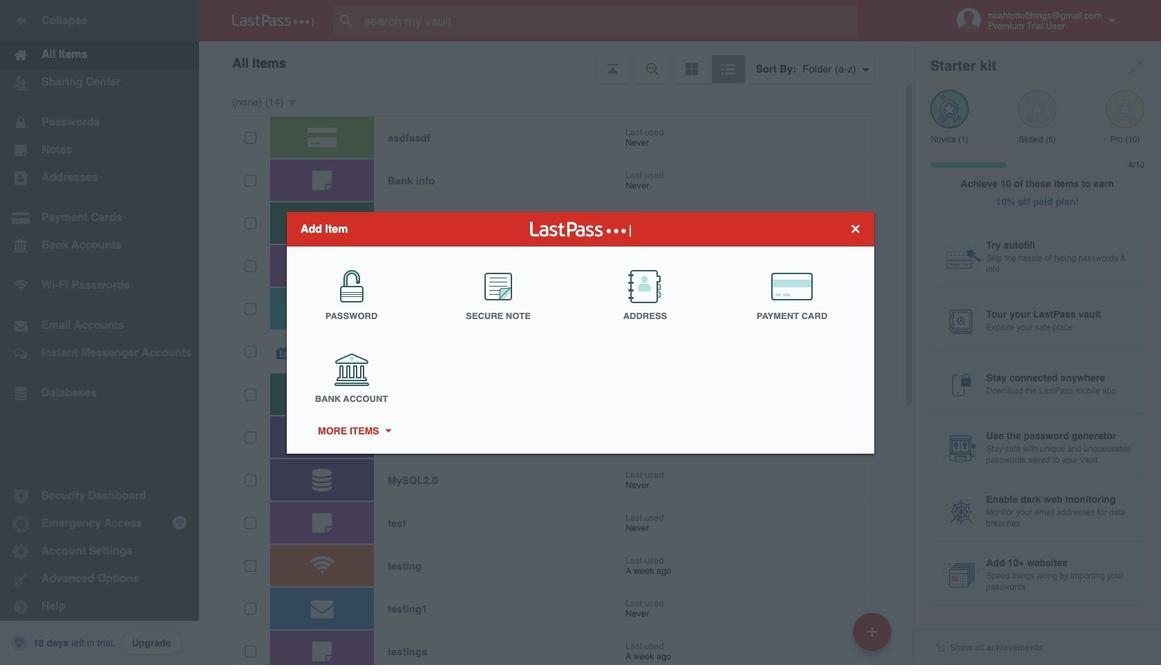 Task type: locate. For each thing, give the bounding box(es) containing it.
caret right image
[[383, 429, 393, 433]]

dialog
[[287, 212, 874, 454]]

search my vault text field
[[333, 6, 885, 36]]

lastpass image
[[232, 15, 314, 27]]

Search search field
[[333, 6, 885, 36]]

main navigation navigation
[[0, 0, 199, 666]]

vault options navigation
[[199, 41, 914, 83]]



Task type: vqa. For each thing, say whether or not it's contained in the screenshot.
new item element
no



Task type: describe. For each thing, give the bounding box(es) containing it.
new item navigation
[[848, 609, 900, 666]]

new item image
[[867, 627, 877, 637]]



